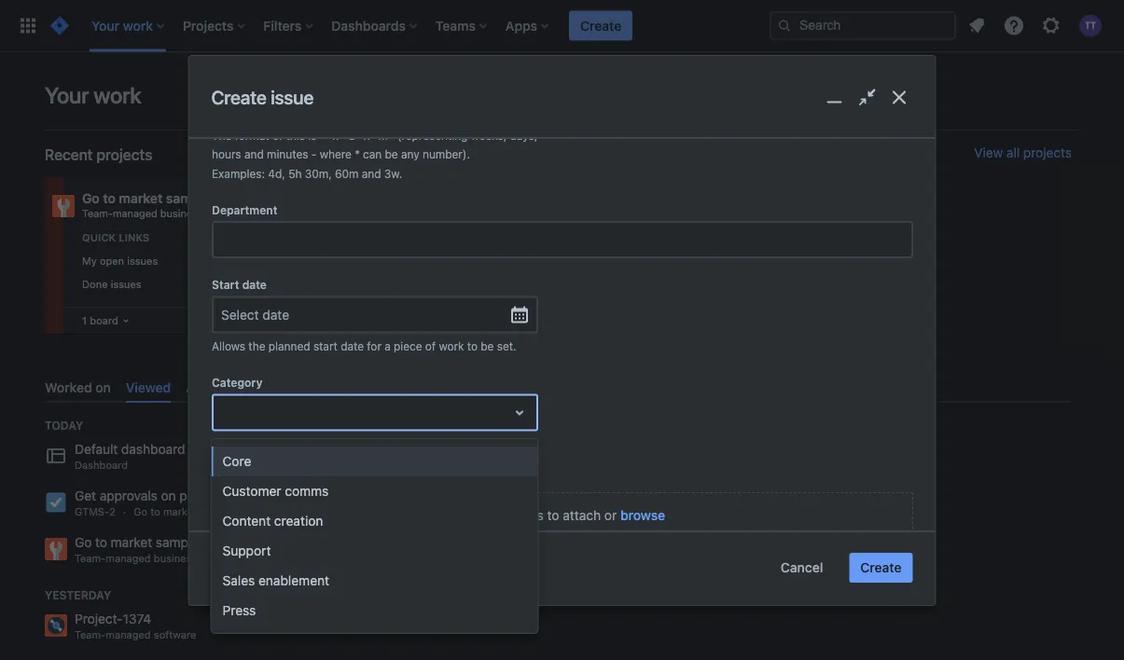 Task type: describe. For each thing, give the bounding box(es) containing it.
1 horizontal spatial software
[[395, 208, 437, 220]]

search image
[[777, 18, 792, 33]]

be for work
[[480, 341, 493, 354]]

managed inside 'link'
[[583, 208, 628, 220]]

minimize image
[[821, 84, 848, 111]]

picker
[[390, 439, 422, 452]]

3w.
[[384, 168, 402, 181]]

starred
[[320, 380, 366, 395]]

30m,
[[304, 168, 331, 181]]

2 horizontal spatial work
[[438, 341, 464, 354]]

be for issue
[[517, 91, 530, 104]]

attach
[[562, 508, 600, 524]]

create issue
[[211, 86, 314, 108]]

·
[[123, 506, 126, 518]]

team- down yesterday
[[75, 629, 106, 641]]

2
[[109, 506, 116, 518]]

0 vertical spatial go to market sample team-managed business
[[82, 191, 211, 220]]

1 done from the left
[[82, 278, 108, 290]]

approvals
[[100, 489, 157, 504]]

0 vertical spatial go
[[82, 191, 100, 206]]

examples:
[[211, 168, 264, 181]]

create another issue
[[237, 560, 362, 576]]

2 done issues link from the left
[[313, 274, 493, 295]]

0 vertical spatial this
[[445, 91, 464, 104]]

0 horizontal spatial 1374
[[123, 612, 151, 627]]

drop
[[485, 508, 515, 524]]

comms
[[285, 484, 329, 499]]

*w
[[326, 129, 339, 142]]

2 horizontal spatial a
[[384, 341, 390, 354]]

dashboard
[[75, 460, 128, 472]]

enablement
[[258, 573, 329, 589]]

resolved.
[[211, 110, 259, 123]]

0 horizontal spatial a
[[254, 439, 260, 452]]

content
[[222, 514, 271, 529]]

recent
[[45, 146, 93, 164]]

Category text field
[[221, 404, 224, 423]]

open image
[[508, 402, 530, 425]]

1 horizontal spatial create button
[[849, 553, 913, 583]]

1 my from the left
[[82, 255, 97, 267]]

-
[[311, 148, 316, 161]]

default
[[75, 442, 118, 457]]

number).
[[422, 148, 470, 161]]

weeks,
[[470, 129, 506, 142]]

days,
[[509, 129, 537, 142]]

1 vertical spatial project-1374 team-managed software
[[75, 612, 196, 641]]

allows
[[211, 341, 245, 354]]

start
[[211, 279, 239, 292]]

dashboard
[[121, 442, 185, 457]]

discard & close image
[[886, 84, 913, 111]]

piece
[[393, 341, 422, 354]]

primary element
[[11, 0, 770, 52]]

2 open from the left
[[335, 255, 359, 267]]

to inside get approvals on positioning gtms-2 · go to market sample
[[150, 506, 160, 518]]

popup
[[353, 439, 387, 452]]

1 horizontal spatial a
[[344, 439, 350, 452]]

yesterday
[[45, 589, 111, 602]]

0 vertical spatial market
[[119, 191, 163, 206]]

1 vertical spatial be
[[384, 148, 398, 161]]

for
[[366, 341, 381, 354]]

create issue dialog
[[189, 0, 935, 659]]

how
[[290, 91, 311, 104]]

issues for third my open issues link from right
[[127, 255, 158, 267]]

team- down 60m
[[317, 208, 348, 220]]

an
[[211, 91, 225, 104]]

1 done issues from the left
[[82, 278, 141, 290]]

*d
[[342, 129, 355, 142]]

Search field
[[770, 11, 956, 41]]

the
[[211, 129, 231, 142]]

2 done from the left
[[317, 278, 343, 290]]

attachment
[[211, 475, 276, 488]]

view all projects link
[[974, 145, 1072, 164]]

start
[[313, 341, 337, 354]]

browse button
[[620, 507, 665, 525]]

customer comms
[[222, 484, 329, 499]]

to up the quick links
[[103, 191, 116, 206]]

2 vertical spatial sample
[[156, 535, 199, 551]]

using
[[313, 439, 341, 452]]

cancel button
[[770, 553, 834, 583]]

to left set.
[[467, 341, 477, 354]]

category
[[263, 439, 310, 452]]

1 vertical spatial go to market sample team-managed business
[[75, 535, 199, 565]]

select date
[[221, 308, 289, 323]]

view all projects
[[974, 145, 1072, 160]]

creation
[[274, 514, 323, 529]]

4d,
[[268, 168, 285, 181]]

0 horizontal spatial work
[[93, 82, 141, 108]]

(representing
[[397, 129, 467, 142]]

60m
[[334, 168, 358, 181]]

Department text field
[[213, 224, 911, 257]]

all
[[1006, 145, 1020, 160]]

*
[[354, 148, 359, 161]]

to right the files
[[547, 508, 559, 524]]

0 horizontal spatial on
[[95, 380, 111, 395]]

press
[[222, 603, 256, 619]]

any
[[401, 148, 419, 161]]

support
[[222, 544, 271, 559]]

assigned to me
[[186, 380, 281, 395]]

sales enablement
[[222, 573, 329, 589]]

1 ' from the left
[[319, 129, 322, 142]]

hours
[[211, 148, 241, 161]]

2 my open issues link from the left
[[313, 251, 493, 272]]

worked on
[[45, 380, 111, 395]]

create button inside primary element
[[569, 11, 633, 41]]

the
[[248, 341, 265, 354]]

customer
[[222, 484, 281, 499]]

3 my from the left
[[552, 255, 567, 267]]

is
[[308, 129, 316, 142]]

select
[[221, 308, 259, 323]]

allows the planned start date for a piece of work to be set.
[[211, 341, 516, 354]]

much
[[315, 91, 343, 104]]

choose a category using a popup picker window.
[[211, 439, 467, 452]]

to down gtms-
[[95, 535, 107, 551]]

recent projects
[[45, 146, 152, 164]]

or
[[604, 508, 616, 524]]

view
[[974, 145, 1003, 160]]

quick links
[[82, 232, 149, 244]]

1 done issues link from the left
[[78, 274, 257, 295]]

planned
[[268, 341, 310, 354]]

3 open from the left
[[570, 255, 594, 267]]

1 vertical spatial business
[[154, 553, 197, 565]]

0 horizontal spatial software
[[154, 629, 196, 641]]

my open issues for 2nd my open issues link from the right
[[317, 255, 393, 267]]

0 horizontal spatial this
[[285, 129, 305, 142]]

team-managed software link
[[522, 192, 728, 220]]

me
[[262, 380, 281, 395]]



Task type: locate. For each thing, give the bounding box(es) containing it.
1 horizontal spatial '
[[390, 129, 394, 142]]

and
[[244, 148, 263, 161], [361, 168, 381, 181]]

my down quick
[[82, 255, 97, 267]]

*h
[[358, 129, 369, 142]]

software
[[395, 208, 437, 220], [630, 208, 672, 220], [154, 629, 196, 641]]

1 horizontal spatial be
[[480, 341, 493, 354]]

be left set.
[[480, 341, 493, 354]]

date for select date
[[262, 308, 289, 323]]

content creation
[[222, 514, 323, 529]]

2 horizontal spatial my open issues link
[[549, 251, 728, 272]]

2 horizontal spatial software
[[630, 208, 672, 220]]

1374
[[368, 191, 398, 206], [123, 612, 151, 627]]

0 horizontal spatial open
[[100, 255, 124, 267]]

1 horizontal spatial projects
[[1023, 145, 1072, 160]]

work right the piece
[[438, 341, 464, 354]]

create inside primary element
[[580, 18, 621, 33]]

open down the quick links
[[100, 255, 124, 267]]

issue left much
[[271, 86, 314, 108]]

' right *m
[[390, 129, 394, 142]]

go up quick
[[82, 191, 100, 206]]

5h
[[288, 168, 301, 181]]

team- up yesterday
[[75, 553, 106, 565]]

sample left department at the top
[[166, 191, 211, 206]]

a right the using
[[344, 439, 350, 452]]

remains
[[375, 91, 416, 104]]

1 horizontal spatial 1374
[[368, 191, 398, 206]]

1 vertical spatial market
[[163, 506, 197, 518]]

to right ·
[[150, 506, 160, 518]]

project-1374 team-managed software
[[317, 191, 437, 220], [75, 612, 196, 641]]

1 horizontal spatial done issues
[[317, 278, 376, 290]]

category
[[211, 377, 262, 390]]

1 horizontal spatial done issues link
[[313, 274, 493, 295]]

0 horizontal spatial create button
[[569, 11, 633, 41]]

done issues up allows the planned start date for a piece of work to be set.
[[317, 278, 376, 290]]

can
[[362, 148, 381, 161]]

0 horizontal spatial be
[[384, 148, 398, 161]]

this right until
[[445, 91, 464, 104]]

start date
[[211, 279, 266, 292]]

team- up department text field
[[552, 208, 583, 220]]

choose
[[211, 439, 251, 452]]

0 horizontal spatial my
[[82, 255, 97, 267]]

1 vertical spatial project-
[[75, 612, 123, 627]]

browse
[[620, 508, 665, 524]]

a right "choose"
[[254, 439, 260, 452]]

an estimate of how much work remains until this issue will be resolved. the format of this is ' *w *d *h *m ' (representing weeks, days, hours and minutes - where * can be any number). examples: 4d, 5h 30m, 60m and 3w.
[[211, 91, 540, 181]]

work
[[93, 82, 141, 108], [347, 91, 372, 104], [438, 341, 464, 354]]

1 my open issues link from the left
[[78, 251, 257, 272]]

2 done issues from the left
[[317, 278, 376, 290]]

3 my open issues from the left
[[552, 255, 628, 267]]

viewed
[[126, 380, 171, 395]]

my open issues down team-managed software
[[552, 255, 628, 267]]

open
[[100, 255, 124, 267], [335, 255, 359, 267], [570, 255, 594, 267]]

core
[[222, 454, 251, 469]]

issue right another
[[331, 560, 362, 576]]

1 vertical spatial of
[[272, 129, 282, 142]]

to
[[103, 191, 116, 206], [467, 341, 477, 354], [246, 380, 259, 395], [150, 506, 160, 518], [547, 508, 559, 524], [95, 535, 107, 551]]

where
[[319, 148, 351, 161]]

0 vertical spatial 1374
[[368, 191, 398, 206]]

1 horizontal spatial my open issues
[[317, 255, 393, 267]]

project-1374 team-managed software down yesterday
[[75, 612, 196, 641]]

3 my open issues link from the left
[[549, 251, 728, 272]]

this
[[445, 91, 464, 104], [285, 129, 305, 142]]

on
[[95, 380, 111, 395], [161, 489, 176, 504]]

0 vertical spatial business
[[160, 208, 203, 220]]

date left for
[[340, 341, 363, 354]]

1 horizontal spatial my
[[317, 255, 332, 267]]

date up planned
[[262, 308, 289, 323]]

1 horizontal spatial my open issues link
[[313, 251, 493, 272]]

2 my open issues from the left
[[317, 255, 393, 267]]

issues for first my open issues link from the right
[[597, 255, 628, 267]]

my open issues link down links
[[78, 251, 257, 272]]

and down format
[[244, 148, 263, 161]]

go down gtms-
[[75, 535, 92, 551]]

project- down 60m
[[317, 191, 368, 206]]

work right much
[[347, 91, 372, 104]]

issues for 2nd my open issues link from the right
[[362, 255, 393, 267]]

tab list containing worked on
[[37, 372, 1079, 403]]

2 vertical spatial go
[[75, 535, 92, 551]]

2 horizontal spatial my open issues
[[552, 255, 628, 267]]

date for start date
[[242, 279, 266, 292]]

sample down positioning
[[200, 506, 235, 518]]

managed up links
[[113, 208, 157, 220]]

team-managed software
[[552, 208, 672, 220]]

be right will
[[517, 91, 530, 104]]

quick
[[82, 232, 116, 244]]

1 horizontal spatial project-1374 team-managed software
[[317, 191, 437, 220]]

market
[[119, 191, 163, 206], [163, 506, 197, 518], [111, 535, 152, 551]]

drop files to attach or browse
[[485, 508, 665, 524]]

cancel
[[781, 560, 823, 576]]

1 vertical spatial create button
[[849, 553, 913, 583]]

managed down ·
[[106, 553, 151, 565]]

1 horizontal spatial this
[[445, 91, 464, 104]]

projects right all
[[1023, 145, 1072, 160]]

issue left will
[[467, 91, 494, 104]]

tab list
[[37, 372, 1079, 403]]

market up links
[[119, 191, 163, 206]]

open down 60m
[[335, 255, 359, 267]]

projects inside view all projects link
[[1023, 145, 1072, 160]]

to left me
[[246, 380, 259, 395]]

done down quick
[[82, 278, 108, 290]]

minutes
[[266, 148, 308, 161]]

assigned
[[186, 380, 243, 395]]

exit full screen image
[[853, 84, 880, 111]]

1 vertical spatial this
[[285, 129, 305, 142]]

of left how
[[276, 91, 287, 104]]

your work
[[45, 82, 141, 108]]

1 open from the left
[[100, 255, 124, 267]]

1 horizontal spatial open
[[335, 255, 359, 267]]

1 my open issues from the left
[[82, 255, 158, 267]]

window.
[[425, 439, 467, 452]]

done issues link down links
[[78, 274, 257, 295]]

1 horizontal spatial and
[[361, 168, 381, 181]]

0 horizontal spatial done issues link
[[78, 274, 257, 295]]

1 horizontal spatial work
[[347, 91, 372, 104]]

another
[[281, 560, 327, 576]]

my
[[82, 255, 97, 267], [317, 255, 332, 267], [552, 255, 567, 267]]

0 vertical spatial be
[[517, 91, 530, 104]]

my down team-managed software
[[552, 255, 567, 267]]

done up start on the bottom left of the page
[[317, 278, 343, 290]]

1 vertical spatial and
[[361, 168, 381, 181]]

of right the piece
[[425, 341, 435, 354]]

4
[[292, 382, 299, 395]]

a right for
[[384, 341, 390, 354]]

estimate
[[228, 91, 273, 104]]

be left any
[[384, 148, 398, 161]]

2 horizontal spatial my
[[552, 255, 567, 267]]

2 ' from the left
[[390, 129, 394, 142]]

managed down yesterday
[[106, 629, 151, 641]]

go to market sample team-managed business up links
[[82, 191, 211, 220]]

issue inside an estimate of how much work remains until this issue will be resolved. the format of this is ' *w *d *h *m ' (representing weeks, days, hours and minutes - where * can be any number). examples: 4d, 5h 30m, 60m and 3w.
[[467, 91, 494, 104]]

2 vertical spatial be
[[480, 341, 493, 354]]

done issues down the quick links
[[82, 278, 141, 290]]

sample inside get approvals on positioning gtms-2 · go to market sample
[[200, 506, 235, 518]]

market down positioning
[[163, 506, 197, 518]]

get approvals on positioning gtms-2 · go to market sample
[[75, 489, 245, 518]]

2 my from the left
[[317, 255, 332, 267]]

until
[[419, 91, 442, 104]]

1 vertical spatial date
[[262, 308, 289, 323]]

get
[[75, 489, 96, 504]]

done issues
[[82, 278, 141, 290], [317, 278, 376, 290]]

0 vertical spatial project-
[[317, 191, 368, 206]]

0 vertical spatial on
[[95, 380, 111, 395]]

projects
[[1023, 145, 1072, 160], [96, 146, 152, 164]]

your
[[45, 82, 89, 108]]

' right is in the top of the page
[[319, 129, 322, 142]]

0 horizontal spatial project-
[[75, 612, 123, 627]]

team- up quick
[[82, 208, 113, 220]]

my up start on the bottom left of the page
[[317, 255, 332, 267]]

work inside an estimate of how much work remains until this issue will be resolved. the format of this is ' *w *d *h *m ' (representing weeks, days, hours and minutes - where * can be any number). examples: 4d, 5h 30m, 60m and 3w.
[[347, 91, 372, 104]]

1 horizontal spatial issue
[[331, 560, 362, 576]]

department
[[211, 204, 277, 217]]

files
[[518, 508, 543, 524]]

2 horizontal spatial issue
[[467, 91, 494, 104]]

0 horizontal spatial and
[[244, 148, 263, 161]]

today
[[45, 419, 83, 432]]

go
[[82, 191, 100, 206], [134, 506, 147, 518], [75, 535, 92, 551]]

go to market sample team-managed business down ·
[[75, 535, 199, 565]]

0 horizontal spatial done issues
[[82, 278, 141, 290]]

format
[[234, 129, 269, 142]]

1 vertical spatial on
[[161, 489, 176, 504]]

my open issues down the quick links
[[82, 255, 158, 267]]

this left is in the top of the page
[[285, 129, 305, 142]]

go inside get approvals on positioning gtms-2 · go to market sample
[[134, 506, 147, 518]]

my open issues link
[[78, 251, 257, 272], [313, 251, 493, 272], [549, 251, 728, 272]]

project- down yesterday
[[75, 612, 123, 627]]

2 horizontal spatial be
[[517, 91, 530, 104]]

0 vertical spatial sample
[[166, 191, 211, 206]]

my open issues for first my open issues link from the right
[[552, 255, 628, 267]]

0 horizontal spatial my open issues
[[82, 255, 158, 267]]

2 horizontal spatial open
[[570, 255, 594, 267]]

market inside get approvals on positioning gtms-2 · go to market sample
[[163, 506, 197, 518]]

0 horizontal spatial project-1374 team-managed software
[[75, 612, 196, 641]]

0 vertical spatial project-1374 team-managed software
[[317, 191, 437, 220]]

0 horizontal spatial '
[[319, 129, 322, 142]]

work right your
[[93, 82, 141, 108]]

to inside tab list
[[246, 380, 259, 395]]

and down the can at left top
[[361, 168, 381, 181]]

0 vertical spatial and
[[244, 148, 263, 161]]

projects right recent
[[96, 146, 152, 164]]

managed up department text field
[[583, 208, 628, 220]]

business down get approvals on positioning gtms-2 · go to market sample
[[154, 553, 197, 565]]

of up "minutes"
[[272, 129, 282, 142]]

on inside get approvals on positioning gtms-2 · go to market sample
[[161, 489, 176, 504]]

2 vertical spatial of
[[425, 341, 435, 354]]

my open issues link up the piece
[[313, 251, 493, 272]]

1 horizontal spatial project-
[[317, 191, 368, 206]]

0 vertical spatial date
[[242, 279, 266, 292]]

my open issues
[[82, 255, 158, 267], [317, 255, 393, 267], [552, 255, 628, 267]]

my open issues for third my open issues link from right
[[82, 255, 158, 267]]

project-1374 team-managed software down 3w. on the left top
[[317, 191, 437, 220]]

software inside 'link'
[[630, 208, 672, 220]]

0 horizontal spatial done
[[82, 278, 108, 290]]

1 horizontal spatial done
[[317, 278, 343, 290]]

positioning
[[179, 489, 245, 504]]

*m
[[372, 129, 387, 142]]

0 horizontal spatial projects
[[96, 146, 152, 164]]

1 vertical spatial sample
[[200, 506, 235, 518]]

done issues link up the piece
[[313, 274, 493, 295]]

gtms-
[[75, 506, 109, 518]]

sample down get approvals on positioning gtms-2 · go to market sample
[[156, 535, 199, 551]]

market down ·
[[111, 535, 152, 551]]

2 vertical spatial date
[[340, 341, 363, 354]]

done issues link
[[78, 274, 257, 295], [313, 274, 493, 295]]

jira software image
[[49, 14, 71, 37], [49, 14, 71, 37]]

0 vertical spatial of
[[276, 91, 287, 104]]

1 vertical spatial go
[[134, 506, 147, 518]]

default dashboard dashboard
[[75, 442, 185, 472]]

on right approvals
[[161, 489, 176, 504]]

my open issues link down team-managed software
[[549, 251, 728, 272]]

my open issues up allows the planned start date for a piece of work to be set.
[[317, 255, 393, 267]]

0 horizontal spatial issue
[[271, 86, 314, 108]]

'
[[319, 129, 322, 142], [390, 129, 394, 142]]

set.
[[496, 341, 516, 354]]

0 vertical spatial create button
[[569, 11, 633, 41]]

1 horizontal spatial on
[[161, 489, 176, 504]]

on right worked
[[95, 380, 111, 395]]

managed down 3w. on the left top
[[348, 208, 392, 220]]

team- inside 'link'
[[552, 208, 583, 220]]

create banner
[[0, 0, 1124, 52]]

0 horizontal spatial my open issues link
[[78, 251, 257, 272]]

date right start at the top of the page
[[242, 279, 266, 292]]

go right ·
[[134, 506, 147, 518]]

open down team-managed software
[[570, 255, 594, 267]]

sales
[[222, 573, 255, 589]]

business left department at the top
[[160, 208, 203, 220]]

issue
[[271, 86, 314, 108], [467, 91, 494, 104], [331, 560, 362, 576]]

1 vertical spatial 1374
[[123, 612, 151, 627]]

2 vertical spatial market
[[111, 535, 152, 551]]



Task type: vqa. For each thing, say whether or not it's contained in the screenshot.
Your profile and settings icon
no



